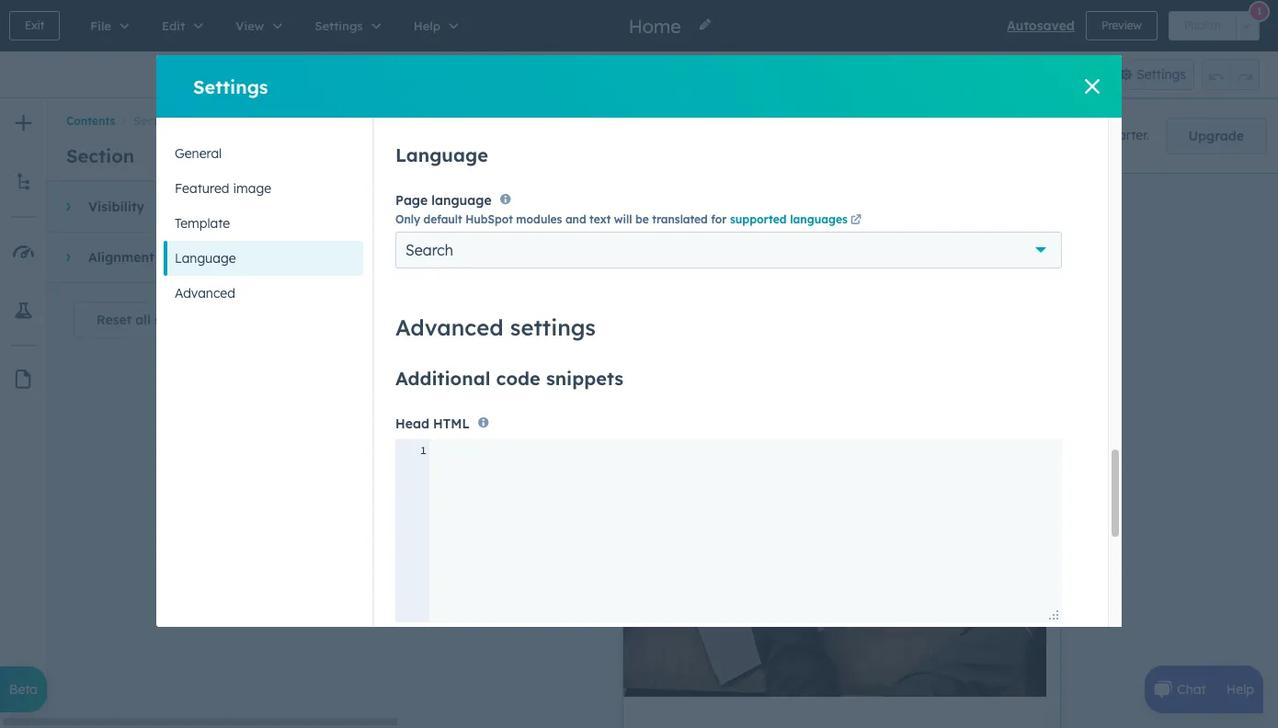 Task type: vqa. For each thing, say whether or not it's contained in the screenshot.
test-url
no



Task type: locate. For each thing, give the bounding box(es) containing it.
language
[[432, 192, 492, 209]]

section
[[134, 114, 175, 128], [66, 144, 135, 167]]

1 horizontal spatial language
[[396, 143, 488, 166]]

w
[[679, 66, 693, 85]]

section button
[[115, 114, 175, 128]]

general
[[175, 145, 222, 162]]

crm
[[1040, 127, 1069, 144]]

1
[[1258, 4, 1263, 17], [420, 444, 427, 458]]

translated
[[653, 213, 708, 226]]

only
[[396, 213, 421, 226]]

0 horizontal spatial settings
[[193, 75, 268, 98]]

from
[[650, 127, 686, 145]]

html
[[433, 416, 470, 433]]

0 horizontal spatial hubspot
[[466, 213, 513, 226]]

0 vertical spatial hubspot
[[543, 127, 607, 145]]

autosaved button
[[1008, 15, 1076, 37]]

advanced inside "advanced" button
[[175, 285, 235, 302]]

contents
[[66, 114, 115, 128]]

1 right publish button
[[1258, 4, 1263, 17]]

upgrade
[[1189, 128, 1245, 144]]

hubspot inside advanced settings dialog
[[466, 213, 513, 226]]

exit link
[[9, 11, 60, 40]]

section right contents button
[[134, 114, 175, 128]]

language
[[396, 143, 488, 166], [175, 250, 236, 267]]

1 horizontal spatial hubspot
[[543, 127, 607, 145]]

modules
[[517, 213, 563, 226]]

and
[[566, 213, 587, 226]]

navigation
[[48, 98, 397, 132]]

group down publish group
[[1203, 59, 1261, 90]]

all
[[135, 312, 151, 328]]

settings down the preview button
[[1137, 66, 1187, 83]]

only default hubspot modules and text will be translated for
[[396, 213, 730, 226]]

1 vertical spatial language
[[175, 250, 236, 267]]

advanced up the styles
[[175, 285, 235, 302]]

None text field
[[700, 59, 769, 90]]

upgrade link
[[1166, 118, 1268, 155]]

2 group from the left
[[1203, 59, 1261, 90]]

group
[[599, 59, 671, 90], [1203, 59, 1261, 90]]

pages.
[[791, 127, 840, 145]]

0 vertical spatial 1
[[1258, 4, 1263, 17]]

settings
[[510, 314, 596, 341]]

language button
[[164, 241, 363, 276]]

1 horizontal spatial advanced
[[396, 314, 504, 341]]

beta button
[[0, 667, 47, 713]]

link opens in a new window image
[[851, 215, 862, 226]]

1 vertical spatial 1
[[420, 444, 427, 458]]

hubspot right the
[[543, 127, 607, 145]]

general button
[[164, 136, 363, 171]]

advanced up the additional
[[396, 314, 504, 341]]

1 vertical spatial advanced
[[396, 314, 504, 341]]

image
[[233, 180, 272, 197]]

reset all styles button
[[74, 302, 214, 339]]

featured image button
[[164, 171, 363, 206]]

0 horizontal spatial 1
[[420, 444, 427, 458]]

0 horizontal spatial group
[[599, 59, 671, 90]]

chat
[[1178, 682, 1207, 698]]

template button
[[164, 206, 363, 241]]

settings button
[[1111, 59, 1195, 90]]

settings inside dialog
[[193, 75, 268, 98]]

language down template
[[175, 250, 236, 267]]

1 down head html
[[420, 444, 427, 458]]

settings
[[1137, 66, 1187, 83], [193, 75, 268, 98]]

featured
[[175, 180, 230, 197]]

0 vertical spatial advanced
[[175, 285, 235, 302]]

advanced
[[175, 285, 235, 302], [396, 314, 504, 341]]

preview
[[1102, 18, 1143, 32]]

publish
[[1185, 18, 1222, 32]]

hubspot down the language
[[466, 213, 513, 226]]

1 horizontal spatial group
[[1203, 59, 1261, 90]]

supported languages
[[730, 213, 848, 226]]

help
[[1227, 682, 1255, 698]]

section down contents
[[66, 144, 135, 167]]

styles
[[154, 312, 191, 328]]

logo
[[612, 127, 645, 145]]

head
[[396, 416, 430, 433]]

group left the "w"
[[599, 59, 671, 90]]

snippets
[[546, 367, 624, 390]]

None field
[[627, 13, 687, 38]]

hubspot
[[543, 127, 607, 145], [466, 213, 513, 226]]

exit
[[25, 18, 44, 32]]

search
[[406, 241, 454, 260]]

1 vertical spatial hubspot
[[466, 213, 513, 226]]

settings up general
[[193, 75, 268, 98]]

language up page language
[[396, 143, 488, 166]]

navigation containing contents
[[48, 98, 397, 132]]

reset all styles
[[97, 312, 191, 328]]

0 horizontal spatial advanced
[[175, 285, 235, 302]]

1 horizontal spatial settings
[[1137, 66, 1187, 83]]

your
[[690, 127, 725, 145]]

1 group from the left
[[599, 59, 671, 90]]

0 horizontal spatial language
[[175, 250, 236, 267]]

0 vertical spatial language
[[396, 143, 488, 166]]



Task type: describe. For each thing, give the bounding box(es) containing it.
crm suite starter.
[[1040, 127, 1150, 144]]

reset
[[97, 312, 132, 328]]

head html
[[396, 416, 470, 433]]

close image
[[1086, 79, 1100, 94]]

languages
[[791, 213, 848, 226]]

supported
[[730, 213, 787, 226]]

page
[[396, 192, 428, 209]]

autosaved
[[1008, 17, 1076, 34]]

starter.
[[1106, 127, 1150, 144]]

supported languages link
[[730, 213, 865, 226]]

link opens in a new window image
[[851, 215, 862, 226]]

suite
[[1072, 127, 1103, 144]]

for
[[712, 213, 727, 226]]

template
[[175, 215, 230, 232]]

default
[[424, 213, 462, 226]]

publish button
[[1169, 11, 1238, 40]]

additional code snippets
[[396, 367, 624, 390]]

advanced for advanced settings
[[396, 314, 504, 341]]

1 horizontal spatial 1
[[1258, 4, 1263, 17]]

advanced settings
[[396, 314, 596, 341]]

search button
[[396, 232, 1063, 269]]

remove the hubspot logo from your website pages.
[[450, 127, 840, 145]]

close image
[[363, 121, 374, 132]]

preview button
[[1087, 11, 1158, 40]]

advanced for advanced
[[175, 285, 235, 302]]

advanced button
[[164, 276, 363, 311]]

1 vertical spatial section
[[66, 144, 135, 167]]

hubspot for the
[[543, 127, 607, 145]]

1 inside advanced settings dialog
[[420, 444, 427, 458]]

text
[[590, 213, 611, 226]]

remove
[[450, 127, 509, 145]]

language inside button
[[175, 250, 236, 267]]

additional
[[396, 367, 491, 390]]

beta
[[9, 682, 38, 698]]

contents button
[[66, 114, 115, 128]]

featured image
[[175, 180, 272, 197]]

advanced settings dialog
[[156, 55, 1123, 729]]

be
[[636, 213, 649, 226]]

0 vertical spatial section
[[134, 114, 175, 128]]

settings inside button
[[1137, 66, 1187, 83]]

publish group
[[1169, 11, 1261, 40]]

website
[[730, 127, 786, 145]]

hubspot for default
[[466, 213, 513, 226]]

will
[[614, 213, 633, 226]]

code
[[496, 367, 541, 390]]

the
[[514, 127, 538, 145]]

page language
[[396, 192, 492, 209]]



